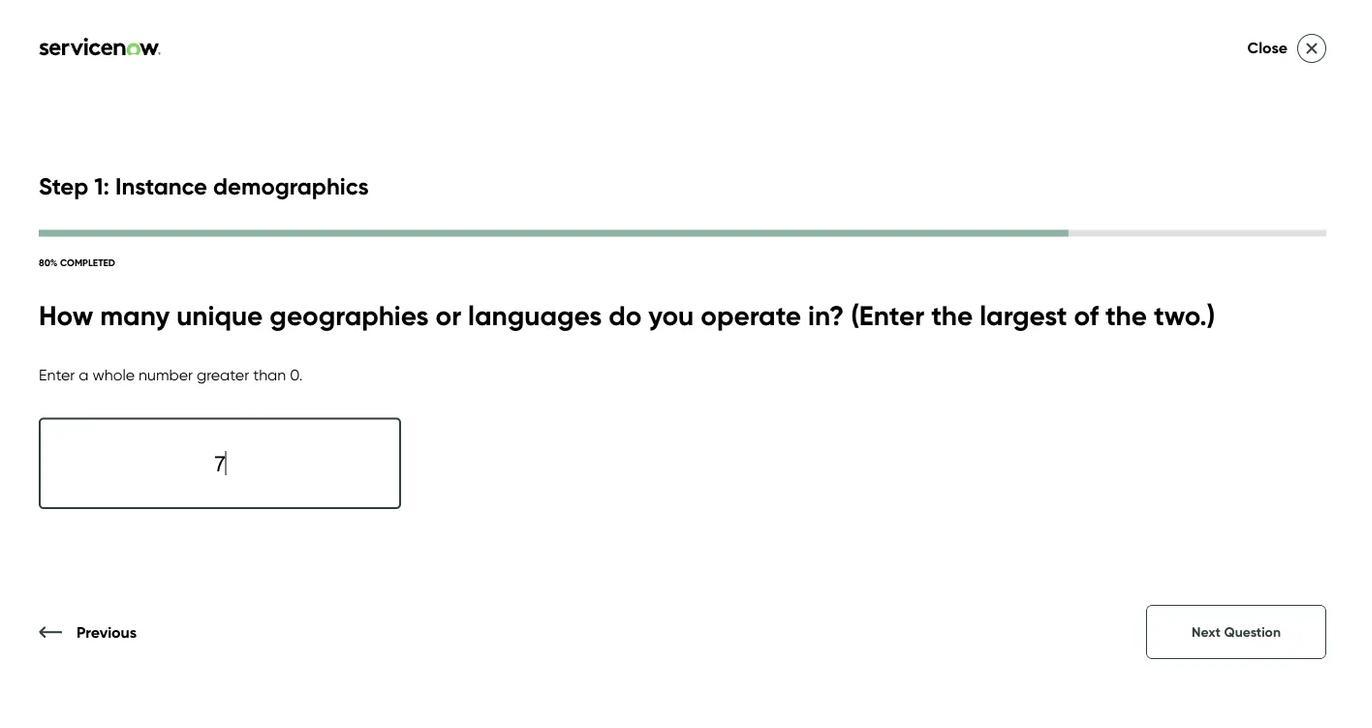 Task type: locate. For each thing, give the bounding box(es) containing it.
1 horizontal spatial the
[[1105, 299, 1147, 332]]

the right of at the right top of the page
[[1105, 299, 1147, 332]]

than
[[253, 366, 286, 385]]

0 horizontal spatial the
[[931, 299, 973, 332]]

1:
[[94, 171, 109, 201]]

number
[[139, 366, 193, 385]]

1 the from the left
[[931, 299, 973, 332]]

do
[[609, 299, 642, 332]]

Enter a number field
[[39, 418, 401, 509]]

many
[[100, 299, 170, 332]]

completed
[[60, 256, 115, 269]]

a
[[79, 366, 89, 385]]

close
[[1247, 38, 1288, 57]]

the right the (enter
[[931, 299, 973, 332]]

geographies
[[270, 299, 429, 332]]

unique
[[176, 299, 263, 332]]

80% completed
[[39, 256, 115, 269]]

step 1: instance demographics
[[39, 171, 369, 201]]

or
[[435, 299, 461, 332]]

the
[[931, 299, 973, 332], [1105, 299, 1147, 332]]

operate
[[701, 299, 801, 332]]

previous
[[77, 623, 137, 642]]

servicenow
[[855, 212, 1108, 270]]



Task type: vqa. For each thing, say whether or not it's contained in the screenshot.
the bottom the to
no



Task type: describe. For each thing, give the bounding box(es) containing it.
platform
[[1119, 212, 1302, 270]]

whole
[[92, 366, 135, 385]]

instance
[[115, 171, 207, 201]]

tea
[[1314, 212, 1365, 270]]

enter
[[39, 366, 75, 385]]

servicenow platform tea
[[855, 212, 1365, 330]]

next question link
[[1146, 605, 1326, 660]]

0.
[[290, 366, 303, 385]]

2 the from the left
[[1105, 299, 1147, 332]]

next
[[1192, 624, 1221, 641]]

(enter
[[851, 299, 924, 332]]

next question
[[1192, 624, 1281, 641]]

in?
[[808, 299, 844, 332]]

how many unique geographies or languages do you operate in? (enter the largest of the two.)
[[39, 299, 1215, 332]]

enter a whole number greater than 0.
[[39, 366, 303, 385]]

how
[[39, 299, 93, 332]]

step
[[39, 171, 88, 201]]

demographics
[[213, 171, 369, 201]]

greater
[[197, 366, 249, 385]]

two.)
[[1154, 299, 1215, 332]]

you
[[648, 299, 694, 332]]

of
[[1074, 299, 1099, 332]]

languages
[[468, 299, 602, 332]]

largest
[[980, 299, 1067, 332]]

80%
[[39, 256, 58, 269]]

question
[[1224, 624, 1281, 641]]



